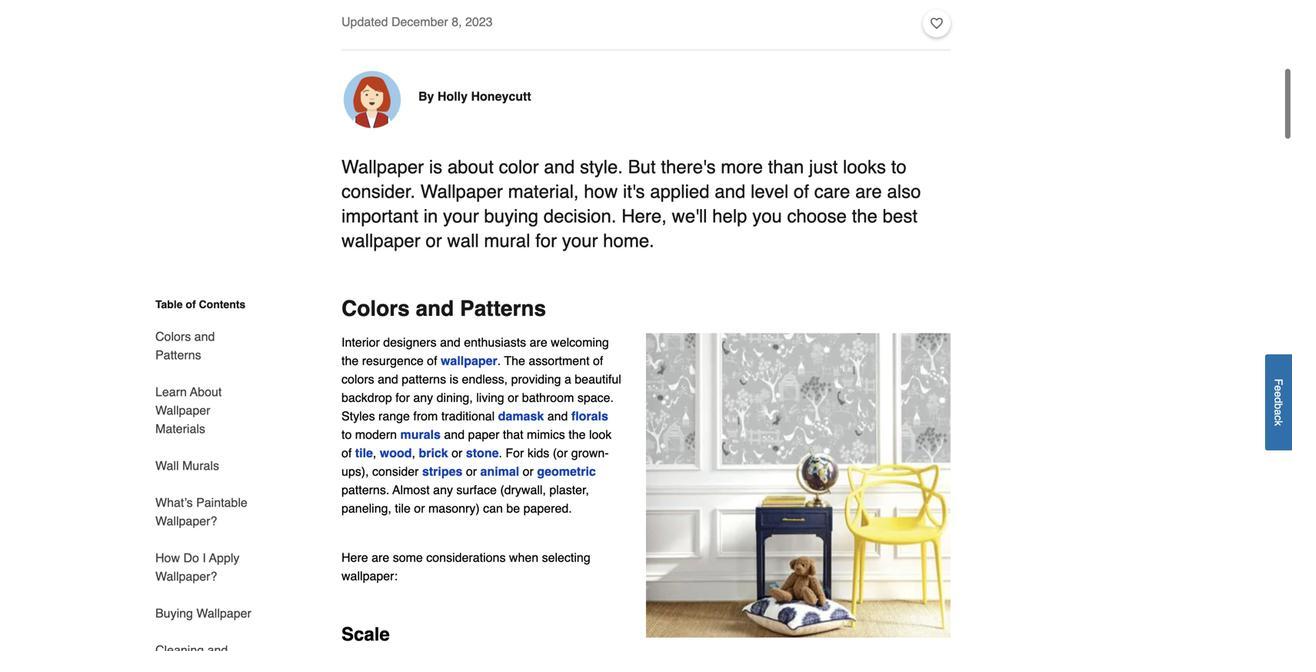 Task type: locate. For each thing, give the bounding box(es) containing it.
of up "patterns"
[[427, 354, 437, 368]]

for inside wallpaper is about color and style. but there's more than just looks to consider. wallpaper material, how it's applied and level of care are also important in your buying decision. here, we'll help you choose the best wallpaper or wall mural for your home.
[[535, 230, 557, 252]]

1 vertical spatial .
[[499, 446, 502, 460]]

range
[[378, 409, 410, 423]]

wallpaper? inside 'what's paintable wallpaper?'
[[155, 514, 217, 528]]

consider
[[372, 465, 419, 479]]

1 vertical spatial wallpaper?
[[155, 569, 217, 584]]

wallpaper inside wallpaper is about color and style. but there's more than just looks to consider. wallpaper material, how it's applied and level of care are also important in your buying decision. here, we'll help you choose the best wallpaper or wall mural for your home.
[[341, 230, 420, 252]]

d
[[1272, 398, 1285, 404]]

patterns
[[460, 297, 546, 321], [155, 348, 201, 362]]

0 vertical spatial patterns
[[460, 297, 546, 321]]

wall murals
[[155, 459, 219, 473]]

2 e from the top
[[1272, 392, 1285, 398]]

and down "resurgence"
[[378, 372, 398, 387]]

and inside the damask and florals to modern murals
[[547, 409, 568, 423]]

murals
[[400, 428, 441, 442]]

wallpaper
[[341, 157, 424, 178], [420, 181, 503, 202], [155, 403, 210, 418], [196, 606, 251, 621]]

. left "for"
[[499, 446, 502, 460]]

colors inside table of contents element
[[155, 330, 191, 344]]

0 vertical spatial any
[[413, 391, 433, 405]]

are inside interior designers and enthusiasts are welcoming the resurgence of
[[530, 335, 547, 350]]

wallpaper
[[341, 230, 420, 252], [441, 354, 497, 368]]

, down murals link
[[412, 446, 415, 460]]

0 horizontal spatial ,
[[373, 446, 376, 460]]

wallpaper inside the learn about wallpaper materials
[[155, 403, 210, 418]]

decision.
[[544, 206, 616, 227]]

living
[[476, 391, 504, 405]]

0 horizontal spatial a
[[564, 372, 571, 387]]

0 horizontal spatial the
[[341, 354, 359, 368]]

some
[[393, 551, 423, 565]]

are down looks
[[855, 181, 882, 202]]

0 vertical spatial wallpaper?
[[155, 514, 217, 528]]

and down bathroom
[[547, 409, 568, 423]]

and up 'wallpaper' link
[[440, 335, 460, 350]]

0 vertical spatial wallpaper
[[341, 230, 420, 252]]

1 vertical spatial the
[[341, 354, 359, 368]]

2 horizontal spatial the
[[852, 206, 877, 227]]

1 wallpaper? from the top
[[155, 514, 217, 528]]

buying
[[484, 206, 538, 227]]

1 vertical spatial are
[[530, 335, 547, 350]]

for inside . the assortment of colors and patterns is endless, providing a beautiful backdrop for any dining, living or bathroom space. styles range from traditional
[[396, 391, 410, 405]]

1 e from the top
[[1272, 386, 1285, 392]]

here,
[[622, 206, 667, 227]]

or up surface
[[466, 465, 477, 479]]

bathroom
[[522, 391, 574, 405]]

help
[[712, 206, 747, 227]]

1 vertical spatial for
[[396, 391, 410, 405]]

buying wallpaper
[[155, 606, 251, 621]]

is left about
[[429, 157, 442, 178]]

0 vertical spatial for
[[535, 230, 557, 252]]

considerations
[[426, 551, 506, 565]]

c
[[1272, 416, 1285, 421]]

1 vertical spatial tile
[[395, 502, 411, 516]]

tile down almost
[[395, 502, 411, 516]]

. left the
[[497, 354, 501, 368]]

wallpaper? down do
[[155, 569, 217, 584]]

or inside wallpaper is about color and style. but there's more than just looks to consider. wallpaper material, how it's applied and level of care are also important in your buying decision. here, we'll help you choose the best wallpaper or wall mural for your home.
[[426, 230, 442, 252]]

damask and florals to modern murals
[[341, 409, 608, 442]]

f e e d b a c k button
[[1265, 355, 1292, 451]]

is inside . the assortment of colors and patterns is endless, providing a beautiful backdrop for any dining, living or bathroom space. styles range from traditional
[[450, 372, 458, 387]]

holly
[[438, 89, 468, 104]]

patterns up "enthusiasts"
[[460, 297, 546, 321]]

to inside wallpaper is about color and style. but there's more than just looks to consider. wallpaper material, how it's applied and level of care are also important in your buying decision. here, we'll help you choose the best wallpaper or wall mural for your home.
[[891, 157, 907, 178]]

your up wall
[[443, 206, 479, 227]]

0 vertical spatial .
[[497, 354, 501, 368]]

0 vertical spatial your
[[443, 206, 479, 227]]

tile link
[[355, 446, 373, 460]]

paneling,
[[341, 502, 391, 516]]

styles
[[341, 409, 375, 423]]

2 wallpaper? from the top
[[155, 569, 217, 584]]

also
[[887, 181, 921, 202]]

kids
[[527, 446, 549, 460]]

to
[[891, 157, 907, 178], [341, 428, 352, 442]]

or up damask
[[508, 391, 519, 405]]

interior designers and enthusiasts are welcoming the resurgence of
[[341, 335, 609, 368]]

0 horizontal spatial to
[[341, 428, 352, 442]]

wall
[[447, 230, 479, 252]]

1 vertical spatial is
[[450, 372, 458, 387]]

look
[[589, 428, 612, 442]]

2 vertical spatial are
[[372, 551, 389, 565]]

any inside . the assortment of colors and patterns is endless, providing a beautiful backdrop for any dining, living or bathroom space. styles range from traditional
[[413, 391, 433, 405]]

1 horizontal spatial wallpaper
[[441, 354, 497, 368]]

wallpaper up 'materials'
[[155, 403, 210, 418]]

wallpaper down important
[[341, 230, 420, 252]]

looks
[[843, 157, 886, 178]]

honeycutt
[[471, 89, 531, 104]]

and inside . the assortment of colors and patterns is endless, providing a beautiful backdrop for any dining, living or bathroom space. styles range from traditional
[[378, 372, 398, 387]]

murals
[[182, 459, 219, 473]]

of left the tile link
[[341, 446, 352, 460]]

colors and patterns inside table of contents element
[[155, 330, 215, 362]]

masonry)
[[428, 502, 480, 516]]

0 vertical spatial colors and patterns
[[341, 297, 546, 321]]

. inside . the assortment of colors and patterns is endless, providing a beautiful backdrop for any dining, living or bathroom space. styles range from traditional
[[497, 354, 501, 368]]

. the assortment of colors and patterns is endless, providing a beautiful backdrop for any dining, living or bathroom space. styles range from traditional
[[341, 354, 621, 423]]

tile inside the stripes or animal or geometric patterns. almost any surface (drywall, plaster, paneling, tile or masonry) can be papered.
[[395, 502, 411, 516]]

stripes or animal or geometric patterns. almost any surface (drywall, plaster, paneling, tile or masonry) can be papered.
[[341, 465, 596, 516]]

is
[[429, 157, 442, 178], [450, 372, 458, 387]]

colors up interior
[[341, 297, 410, 321]]

almost
[[392, 483, 430, 497]]

and down table of contents
[[194, 330, 215, 344]]

of up beautiful
[[593, 354, 603, 368]]

of down "than"
[[794, 181, 809, 202]]

colors down table
[[155, 330, 191, 344]]

table
[[155, 298, 183, 311]]

1 horizontal spatial are
[[530, 335, 547, 350]]

1 vertical spatial patterns
[[155, 348, 201, 362]]

resurgence
[[362, 354, 424, 368]]

1 horizontal spatial tile
[[395, 502, 411, 516]]

0 horizontal spatial for
[[396, 391, 410, 405]]

what's paintable wallpaper?
[[155, 496, 247, 528]]

or down almost
[[414, 502, 425, 516]]

1 vertical spatial wallpaper
[[441, 354, 497, 368]]

the
[[504, 354, 525, 368]]

important
[[341, 206, 418, 227]]

is up dining,
[[450, 372, 458, 387]]

can
[[483, 502, 503, 516]]

,
[[373, 446, 376, 460], [412, 446, 415, 460]]

0 horizontal spatial colors and patterns
[[155, 330, 215, 362]]

1 vertical spatial to
[[341, 428, 352, 442]]

the left best on the right top of page
[[852, 206, 877, 227]]

0 vertical spatial to
[[891, 157, 907, 178]]

for right mural
[[535, 230, 557, 252]]

1 vertical spatial colors and patterns
[[155, 330, 215, 362]]

wallpaper up the endless,
[[441, 354, 497, 368]]

0 vertical spatial colors
[[341, 297, 410, 321]]

are up the wallpaper:
[[372, 551, 389, 565]]

1 horizontal spatial the
[[569, 428, 586, 442]]

wallpaper? inside how do i apply wallpaper?
[[155, 569, 217, 584]]

0 horizontal spatial tile
[[355, 446, 373, 460]]

0 horizontal spatial are
[[372, 551, 389, 565]]

0 horizontal spatial patterns
[[155, 348, 201, 362]]

. inside . for kids (or grown- ups), consider
[[499, 446, 502, 460]]

care
[[814, 181, 850, 202]]

1 horizontal spatial ,
[[412, 446, 415, 460]]

1 horizontal spatial to
[[891, 157, 907, 178]]

colors
[[341, 297, 410, 321], [155, 330, 191, 344]]

0 vertical spatial are
[[855, 181, 882, 202]]

than
[[768, 157, 804, 178]]

the up colors
[[341, 354, 359, 368]]

2 vertical spatial the
[[569, 428, 586, 442]]

1 vertical spatial a
[[1272, 410, 1285, 416]]

wallpaper? down 'what's'
[[155, 514, 217, 528]]

the down florals
[[569, 428, 586, 442]]

and inside and paper that mimics the look of
[[444, 428, 465, 442]]

colors and patterns down table of contents
[[155, 330, 215, 362]]

how
[[584, 181, 618, 202]]

0 vertical spatial the
[[852, 206, 877, 227]]

a down "assortment"
[[564, 372, 571, 387]]

1 horizontal spatial for
[[535, 230, 557, 252]]

any down "patterns"
[[413, 391, 433, 405]]

wallpaper?
[[155, 514, 217, 528], [155, 569, 217, 584]]

e
[[1272, 386, 1285, 392], [1272, 392, 1285, 398]]

florals
[[571, 409, 608, 423]]

of inside . the assortment of colors and patterns is endless, providing a beautiful backdrop for any dining, living or bathroom space. styles range from traditional
[[593, 354, 603, 368]]

style.
[[580, 157, 623, 178]]

choose
[[787, 206, 847, 227]]

any down the stripes link
[[433, 483, 453, 497]]

of
[[794, 181, 809, 202], [186, 298, 196, 311], [427, 354, 437, 368], [593, 354, 603, 368], [341, 446, 352, 460]]

what's paintable wallpaper? link
[[155, 485, 252, 540]]

be
[[506, 502, 520, 516]]

2 horizontal spatial are
[[855, 181, 882, 202]]

mimics
[[527, 428, 565, 442]]

1 horizontal spatial your
[[562, 230, 598, 252]]

1 horizontal spatial is
[[450, 372, 458, 387]]

1 vertical spatial any
[[433, 483, 453, 497]]

florals link
[[571, 409, 608, 423]]

table of contents
[[155, 298, 245, 311]]

for up 'range'
[[396, 391, 410, 405]]

are up "assortment"
[[530, 335, 547, 350]]

e up "b"
[[1272, 392, 1285, 398]]

and inside table of contents element
[[194, 330, 215, 344]]

, down modern
[[373, 446, 376, 460]]

to up also
[[891, 157, 907, 178]]

beautiful
[[575, 372, 621, 387]]

patterns up learn at the bottom
[[155, 348, 201, 362]]

by
[[418, 89, 434, 104]]

1 vertical spatial colors
[[155, 330, 191, 344]]

0 horizontal spatial is
[[429, 157, 442, 178]]

wallpaper up consider. at top left
[[341, 157, 424, 178]]

applied
[[650, 181, 710, 202]]

.
[[497, 354, 501, 368], [499, 446, 502, 460]]

0 horizontal spatial wallpaper
[[341, 230, 420, 252]]

to down styles at the bottom
[[341, 428, 352, 442]]

tile up the ups),
[[355, 446, 373, 460]]

e up d
[[1272, 386, 1285, 392]]

or inside . the assortment of colors and patterns is endless, providing a beautiful backdrop for any dining, living or bathroom space. styles range from traditional
[[508, 391, 519, 405]]

1 horizontal spatial a
[[1272, 410, 1285, 416]]

0 vertical spatial a
[[564, 372, 571, 387]]

animal link
[[480, 465, 519, 479]]

colors and patterns up designers
[[341, 297, 546, 321]]

your down decision.
[[562, 230, 598, 252]]

and down traditional in the left of the page
[[444, 428, 465, 442]]

or up (drywall,
[[523, 465, 534, 479]]

or down in
[[426, 230, 442, 252]]

patterns
[[402, 372, 446, 387]]

surface
[[456, 483, 497, 497]]

0 horizontal spatial colors
[[155, 330, 191, 344]]

0 vertical spatial is
[[429, 157, 442, 178]]

home.
[[603, 230, 654, 252]]

a up "k"
[[1272, 410, 1285, 416]]



Task type: describe. For each thing, give the bounding box(es) containing it.
of inside interior designers and enthusiasts are welcoming the resurgence of
[[427, 354, 437, 368]]

k
[[1272, 421, 1285, 426]]

1 vertical spatial your
[[562, 230, 598, 252]]

material,
[[508, 181, 579, 202]]

for
[[506, 446, 524, 460]]

stripes
[[422, 465, 463, 479]]

stone
[[466, 446, 499, 460]]

learn about wallpaper materials
[[155, 385, 222, 436]]

wallpaper is about color and style. but there's more than just looks to consider. wallpaper material, how it's applied and level of care are also important in your buying decision. here, we'll help you choose the best wallpaper or wall mural for your home.
[[341, 157, 921, 252]]

2 , from the left
[[412, 446, 415, 460]]

1 horizontal spatial colors
[[341, 297, 410, 321]]

space.
[[577, 391, 614, 405]]

december
[[391, 15, 448, 29]]

materials
[[155, 422, 205, 436]]

a nursery with gray and white bird wallpaper, a yellow chair, a navy table and a teddy bear. image
[[646, 333, 951, 638]]

that
[[503, 428, 523, 442]]

welcoming
[[551, 335, 609, 350]]

patterns inside table of contents element
[[155, 348, 201, 362]]

dining,
[[437, 391, 473, 405]]

providing
[[511, 372, 561, 387]]

. for for
[[499, 446, 502, 460]]

wallpaper right buying on the left bottom
[[196, 606, 251, 621]]

what's
[[155, 496, 193, 510]]

buying wallpaper link
[[155, 595, 251, 632]]

a inside f e e d b a c k button
[[1272, 410, 1285, 416]]

colors
[[341, 372, 374, 387]]

from
[[413, 409, 438, 423]]

a inside . the assortment of colors and patterns is endless, providing a beautiful backdrop for any dining, living or bathroom space. styles range from traditional
[[564, 372, 571, 387]]

and paper that mimics the look of
[[341, 428, 612, 460]]

plaster,
[[549, 483, 589, 497]]

the inside interior designers and enthusiasts are welcoming the resurgence of
[[341, 354, 359, 368]]

damask
[[498, 409, 544, 423]]

holly honeycutt image
[[341, 69, 403, 130]]

8,
[[452, 15, 462, 29]]

wallpaper:
[[341, 569, 398, 583]]

in
[[424, 206, 438, 227]]

. for the
[[497, 354, 501, 368]]

scale
[[341, 624, 390, 645]]

is inside wallpaper is about color and style. but there's more than just looks to consider. wallpaper material, how it's applied and level of care are also important in your buying decision. here, we'll help you choose the best wallpaper or wall mural for your home.
[[429, 157, 442, 178]]

but
[[628, 157, 656, 178]]

updated december 8, 2023
[[341, 15, 493, 29]]

wall
[[155, 459, 179, 473]]

there's
[[661, 157, 716, 178]]

and up designers
[[416, 297, 454, 321]]

and up help
[[715, 181, 745, 202]]

color
[[499, 157, 539, 178]]

how do i apply wallpaper?
[[155, 551, 239, 584]]

patterns.
[[341, 483, 389, 497]]

and inside interior designers and enthusiasts are welcoming the resurgence of
[[440, 335, 460, 350]]

1 horizontal spatial colors and patterns
[[341, 297, 546, 321]]

how do i apply wallpaper? link
[[155, 540, 252, 595]]

heart outline image
[[931, 15, 943, 32]]

colors and patterns link
[[155, 318, 252, 374]]

table of contents element
[[137, 297, 252, 651]]

murals link
[[400, 428, 441, 442]]

enthusiasts
[[464, 335, 526, 350]]

to inside the damask and florals to modern murals
[[341, 428, 352, 442]]

of right table
[[186, 298, 196, 311]]

brick
[[419, 446, 448, 460]]

are inside here are some considerations when selecting wallpaper:
[[372, 551, 389, 565]]

assortment
[[529, 354, 590, 368]]

the inside and paper that mimics the look of
[[569, 428, 586, 442]]

more
[[721, 157, 763, 178]]

wood link
[[380, 446, 412, 460]]

are inside wallpaper is about color and style. but there's more than just looks to consider. wallpaper material, how it's applied and level of care are also important in your buying decision. here, we'll help you choose the best wallpaper or wall mural for your home.
[[855, 181, 882, 202]]

endless,
[[462, 372, 508, 387]]

apply
[[209, 551, 239, 565]]

stripes link
[[422, 465, 463, 479]]

2023
[[465, 15, 493, 29]]

any inside the stripes or animal or geometric patterns. almost any surface (drywall, plaster, paneling, tile or masonry) can be papered.
[[433, 483, 453, 497]]

and up material,
[[544, 157, 575, 178]]

you
[[752, 206, 782, 227]]

how
[[155, 551, 180, 565]]

learn about wallpaper materials link
[[155, 374, 252, 448]]

tile , wood , brick or stone
[[355, 446, 499, 460]]

0 horizontal spatial your
[[443, 206, 479, 227]]

brick link
[[419, 446, 448, 460]]

buying
[[155, 606, 193, 621]]

damask link
[[498, 409, 544, 423]]

interior
[[341, 335, 380, 350]]

(or
[[553, 446, 568, 460]]

1 , from the left
[[373, 446, 376, 460]]

level
[[751, 181, 789, 202]]

the inside wallpaper is about color and style. but there's more than just looks to consider. wallpaper material, how it's applied and level of care are also important in your buying decision. here, we'll help you choose the best wallpaper or wall mural for your home.
[[852, 206, 877, 227]]

consider.
[[341, 181, 415, 202]]

wallpaper down about
[[420, 181, 503, 202]]

designers
[[383, 335, 437, 350]]

papered.
[[523, 502, 572, 516]]

by holly honeycutt
[[418, 89, 531, 104]]

grown-
[[571, 446, 609, 460]]

of inside wallpaper is about color and style. but there's more than just looks to consider. wallpaper material, how it's applied and level of care are also important in your buying decision. here, we'll help you choose the best wallpaper or wall mural for your home.
[[794, 181, 809, 202]]

geometric link
[[537, 465, 596, 479]]

wallpaper link
[[441, 354, 497, 368]]

of inside and paper that mimics the look of
[[341, 446, 352, 460]]

learn
[[155, 385, 187, 399]]

backdrop
[[341, 391, 392, 405]]

it's
[[623, 181, 645, 202]]

b
[[1272, 404, 1285, 410]]

do
[[183, 551, 199, 565]]

we'll
[[672, 206, 707, 227]]

f e e d b a c k
[[1272, 379, 1285, 426]]

1 horizontal spatial patterns
[[460, 297, 546, 321]]

or up stripes in the left bottom of the page
[[452, 446, 462, 460]]

0 vertical spatial tile
[[355, 446, 373, 460]]

wood
[[380, 446, 412, 460]]

here are some considerations when selecting wallpaper:
[[341, 551, 590, 583]]

geometric
[[537, 465, 596, 479]]



Task type: vqa. For each thing, say whether or not it's contained in the screenshot.
1st 'Get' from the right
no



